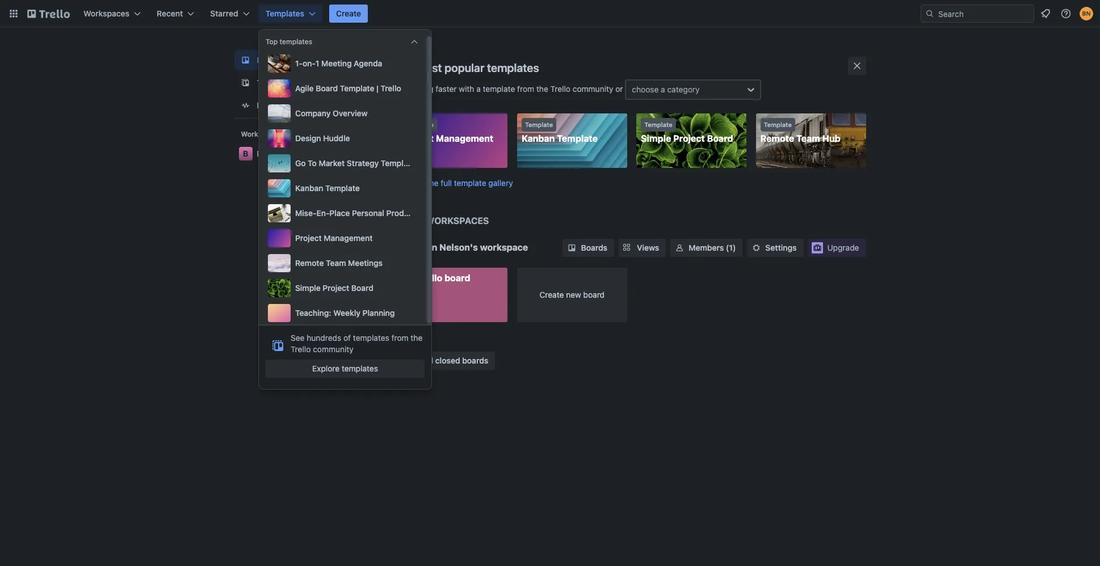 Task type: locate. For each thing, give the bounding box(es) containing it.
0 vertical spatial from
[[518, 84, 535, 94]]

settings link
[[748, 239, 804, 257]]

remote team meetings
[[295, 258, 383, 268]]

remote
[[761, 133, 795, 144], [295, 258, 324, 268]]

templates up home
[[257, 78, 296, 87]]

sm image
[[567, 242, 578, 254], [674, 242, 686, 254], [751, 242, 762, 254]]

remote left hub
[[761, 133, 795, 144]]

sm image for boards
[[567, 242, 578, 254]]

1 vertical spatial nelson's
[[440, 242, 478, 252]]

view
[[405, 356, 423, 366]]

home image
[[239, 99, 252, 112]]

1 horizontal spatial boards
[[581, 243, 608, 252]]

1 vertical spatial from
[[392, 333, 409, 343]]

boards link
[[234, 50, 380, 70], [563, 239, 615, 257]]

create button
[[329, 5, 368, 23]]

going
[[413, 84, 434, 94]]

recent
[[157, 9, 183, 18]]

1-on-1 meeting agenda
[[295, 59, 382, 68]]

board inside agile board template | trello button
[[316, 83, 338, 93]]

simple up the teaching:
[[295, 283, 321, 293]]

kanban down 'to'
[[295, 183, 324, 193]]

management up browse the full template gallery link
[[436, 133, 494, 144]]

0 horizontal spatial management
[[324, 233, 373, 243]]

template inside template simple project board
[[645, 121, 673, 128]]

simple project board
[[295, 283, 374, 293]]

project management button
[[266, 227, 420, 250]]

create for create
[[336, 9, 361, 18]]

1 vertical spatial board
[[707, 133, 734, 144]]

explore templates link
[[266, 360, 425, 378]]

trello up template kanban template at top
[[551, 84, 571, 94]]

members
[[689, 243, 724, 252]]

workspaces
[[83, 9, 130, 18], [241, 130, 282, 139]]

0 horizontal spatial create
[[336, 9, 361, 18]]

the up template kanban template at top
[[537, 84, 549, 94]]

go
[[295, 158, 306, 168]]

meeting
[[322, 59, 352, 68]]

0 horizontal spatial a
[[477, 84, 481, 94]]

create new board
[[540, 290, 605, 300]]

1 vertical spatial create
[[540, 290, 564, 300]]

trello
[[381, 83, 401, 93], [551, 84, 571, 94], [418, 273, 443, 283], [291, 345, 311, 354]]

boards down the top
[[257, 55, 283, 65]]

board inside template simple project board
[[707, 133, 734, 144]]

1 vertical spatial community
[[313, 345, 354, 354]]

workspaces inside dropdown button
[[83, 9, 130, 18]]

of
[[344, 333, 351, 343]]

0 vertical spatial management
[[436, 133, 494, 144]]

place
[[330, 208, 350, 218]]

1 vertical spatial the
[[427, 178, 439, 188]]

from down most popular templates
[[518, 84, 535, 94]]

1 horizontal spatial create
[[540, 290, 564, 300]]

kanban inside button
[[295, 183, 324, 193]]

from
[[518, 84, 535, 94], [392, 333, 409, 343]]

1 horizontal spatial kanban
[[522, 133, 555, 144]]

project down remote team meetings
[[323, 283, 349, 293]]

0 horizontal spatial the
[[411, 333, 423, 343]]

upgrade button
[[809, 239, 866, 257]]

0 horizontal spatial from
[[392, 333, 409, 343]]

0 horizontal spatial remote
[[295, 258, 324, 268]]

a right the with in the top left of the page
[[477, 84, 481, 94]]

0 vertical spatial community
[[573, 84, 614, 94]]

or
[[616, 84, 623, 94]]

1 vertical spatial boards link
[[563, 239, 615, 257]]

workspace down the workspaces
[[480, 242, 528, 252]]

1 vertical spatial simple
[[295, 283, 321, 293]]

1 horizontal spatial sm image
[[674, 242, 686, 254]]

0 vertical spatial create
[[336, 9, 361, 18]]

1 horizontal spatial management
[[436, 133, 494, 144]]

sm image up create new board
[[567, 242, 578, 254]]

template remote team hub
[[761, 121, 841, 144]]

simple inside template simple project board
[[641, 133, 672, 144]]

create up 1-on-1 meeting agenda button
[[336, 9, 361, 18]]

board for create new board
[[584, 290, 605, 300]]

templates inside popup button
[[266, 9, 304, 18]]

project down mise-
[[295, 233, 322, 243]]

0 horizontal spatial workspaces
[[83, 9, 130, 18]]

create
[[336, 9, 361, 18], [540, 290, 564, 300]]

remote inside remote team meetings button
[[295, 258, 324, 268]]

0 vertical spatial boards
[[257, 55, 283, 65]]

1 vertical spatial management
[[324, 233, 373, 243]]

0 horizontal spatial community
[[313, 345, 354, 354]]

1 horizontal spatial from
[[518, 84, 535, 94]]

ben down "your workspaces"
[[421, 242, 438, 252]]

teaching:
[[295, 308, 332, 318]]

teaching: weekly planning button
[[266, 302, 420, 325]]

sm image left settings
[[751, 242, 762, 254]]

the
[[537, 84, 549, 94], [427, 178, 439, 188], [411, 333, 423, 343]]

template right full
[[454, 178, 487, 188]]

0 horizontal spatial sm image
[[567, 242, 578, 254]]

management
[[436, 133, 494, 144], [324, 233, 373, 243]]

0 horizontal spatial simple
[[295, 283, 321, 293]]

create left new
[[540, 290, 564, 300]]

0 horizontal spatial workspace
[[308, 149, 349, 158]]

trello down see
[[291, 345, 311, 354]]

community left or
[[573, 84, 614, 94]]

team up simple project board
[[326, 258, 346, 268]]

1 vertical spatial ben nelson's workspace
[[421, 242, 528, 252]]

0 horizontal spatial nelson's
[[274, 149, 306, 158]]

create inside button
[[336, 9, 361, 18]]

0 horizontal spatial boards
[[257, 55, 283, 65]]

team
[[797, 133, 821, 144], [326, 258, 346, 268]]

management up remote team meetings button
[[324, 233, 373, 243]]

0 vertical spatial kanban
[[522, 133, 555, 144]]

template down most popular templates
[[483, 84, 515, 94]]

primary element
[[0, 0, 1101, 27]]

boards link up new
[[563, 239, 615, 257]]

0 vertical spatial nelson's
[[274, 149, 306, 158]]

0 vertical spatial templates
[[266, 9, 304, 18]]

board
[[445, 273, 471, 283], [584, 290, 605, 300]]

3 sm image from the left
[[751, 242, 762, 254]]

ben nelson's workspace down the workspaces
[[421, 242, 528, 252]]

team inside button
[[326, 258, 346, 268]]

1 vertical spatial board
[[584, 290, 605, 300]]

1 horizontal spatial remote
[[761, 133, 795, 144]]

boards
[[463, 356, 489, 366]]

1 horizontal spatial simple
[[641, 133, 672, 144]]

trello right | on the top left of page
[[381, 83, 401, 93]]

1 horizontal spatial board
[[351, 283, 374, 293]]

market
[[319, 158, 345, 168]]

top templates
[[266, 37, 313, 46]]

1 horizontal spatial team
[[797, 133, 821, 144]]

0 vertical spatial board
[[316, 83, 338, 93]]

trello right "my"
[[418, 273, 443, 283]]

community inside see hundreds of templates from the trello community
[[313, 345, 354, 354]]

0 horizontal spatial board
[[316, 83, 338, 93]]

1 horizontal spatial board
[[584, 290, 605, 300]]

management inside button
[[324, 233, 373, 243]]

templates up top templates
[[266, 9, 304, 18]]

0 vertical spatial ben nelson's workspace
[[257, 149, 349, 158]]

0 vertical spatial workspaces
[[83, 9, 130, 18]]

0 horizontal spatial boards link
[[234, 50, 380, 70]]

board right "my"
[[445, 273, 471, 283]]

on-
[[303, 59, 316, 68]]

community
[[573, 84, 614, 94], [313, 345, 354, 354]]

template inside the template project management
[[406, 121, 434, 128]]

the up view
[[411, 333, 423, 343]]

boards link up templates link
[[234, 50, 380, 70]]

sm image inside settings "link"
[[751, 242, 762, 254]]

project down category
[[674, 133, 705, 144]]

a right choose
[[661, 85, 666, 94]]

0 vertical spatial boards link
[[234, 50, 380, 70]]

remote down project management
[[295, 258, 324, 268]]

project
[[402, 133, 434, 144], [674, 133, 705, 144], [295, 233, 322, 243], [323, 283, 349, 293]]

menu containing 1-on-1 meeting agenda
[[266, 52, 462, 325]]

explore
[[312, 364, 340, 374]]

design
[[295, 133, 321, 143]]

ben
[[257, 149, 271, 158], [421, 242, 438, 252]]

0 vertical spatial team
[[797, 133, 821, 144]]

company
[[295, 108, 331, 118]]

board right new
[[584, 290, 605, 300]]

to
[[308, 158, 317, 168]]

1 sm image from the left
[[567, 242, 578, 254]]

1 vertical spatial kanban
[[295, 183, 324, 193]]

workspace down design huddle
[[308, 149, 349, 158]]

0 horizontal spatial ben
[[257, 149, 271, 158]]

simple down choose a category in the right top of the page
[[641, 133, 672, 144]]

browse the full template gallery link
[[398, 178, 513, 188]]

0 vertical spatial the
[[537, 84, 549, 94]]

gallery
[[489, 178, 513, 188]]

ben right "b"
[[257, 149, 271, 158]]

community down the hundreds
[[313, 345, 354, 354]]

2 vertical spatial the
[[411, 333, 423, 343]]

ben nelson's workspace
[[257, 149, 349, 158], [421, 242, 528, 252]]

overview
[[333, 108, 368, 118]]

0 vertical spatial simple
[[641, 133, 672, 144]]

b
[[243, 149, 248, 158]]

remote inside template remote team hub
[[761, 133, 795, 144]]

kanban template
[[295, 183, 360, 193]]

a
[[477, 84, 481, 94], [661, 85, 666, 94]]

0 vertical spatial remote
[[761, 133, 795, 144]]

board
[[316, 83, 338, 93], [707, 133, 734, 144], [351, 283, 374, 293]]

kanban
[[522, 133, 555, 144], [295, 183, 324, 193]]

2 horizontal spatial board
[[707, 133, 734, 144]]

templates inside explore templates link
[[342, 364, 378, 374]]

0 horizontal spatial ben nelson's workspace
[[257, 149, 349, 158]]

back to home image
[[27, 5, 70, 23]]

boards left views link on the right top
[[581, 243, 608, 252]]

home
[[257, 101, 279, 110]]

1 horizontal spatial a
[[661, 85, 666, 94]]

0 horizontal spatial team
[[326, 258, 346, 268]]

1 vertical spatial ben
[[421, 242, 438, 252]]

template inside button
[[381, 158, 416, 168]]

nelson's down the workspaces
[[440, 242, 478, 252]]

0 vertical spatial board
[[445, 273, 471, 283]]

1 vertical spatial workspaces
[[241, 130, 282, 139]]

0 vertical spatial template
[[483, 84, 515, 94]]

templates down see hundreds of templates from the trello community
[[342, 364, 378, 374]]

team left hub
[[797, 133, 821, 144]]

1 horizontal spatial workspace
[[480, 242, 528, 252]]

1 vertical spatial team
[[326, 258, 346, 268]]

go to market strategy template
[[295, 158, 416, 168]]

project up browse
[[402, 133, 434, 144]]

1 vertical spatial remote
[[295, 258, 324, 268]]

1 vertical spatial boards
[[581, 243, 608, 252]]

templates
[[280, 37, 313, 46], [487, 61, 539, 74], [353, 333, 390, 343], [342, 364, 378, 374]]

sm image left members
[[674, 242, 686, 254]]

kanban down 'get going faster with a template from the trello community or'
[[522, 133, 555, 144]]

template
[[340, 83, 375, 93], [406, 121, 434, 128], [525, 121, 553, 128], [645, 121, 673, 128], [764, 121, 792, 128], [557, 133, 598, 144], [381, 158, 416, 168], [326, 183, 360, 193]]

2 vertical spatial board
[[351, 283, 374, 293]]

1 vertical spatial template
[[454, 178, 487, 188]]

2 horizontal spatial sm image
[[751, 242, 762, 254]]

nelson's down design
[[274, 149, 306, 158]]

ben nelson's workspace down design
[[257, 149, 349, 158]]

en-
[[317, 208, 330, 218]]

templates right of
[[353, 333, 390, 343]]

category
[[668, 85, 700, 94]]

workspace
[[308, 149, 349, 158], [480, 242, 528, 252]]

meetings
[[348, 258, 383, 268]]

from up view
[[392, 333, 409, 343]]

menu
[[266, 52, 462, 325]]

0 horizontal spatial kanban
[[295, 183, 324, 193]]

0 horizontal spatial board
[[445, 273, 471, 283]]

template
[[483, 84, 515, 94], [454, 178, 487, 188]]

templates button
[[259, 5, 323, 23]]

1 horizontal spatial boards link
[[563, 239, 615, 257]]

weekly
[[334, 308, 361, 318]]

project inside the template project management
[[402, 133, 434, 144]]

the left full
[[427, 178, 439, 188]]



Task type: vqa. For each thing, say whether or not it's contained in the screenshot.
right across
no



Task type: describe. For each thing, give the bounding box(es) containing it.
choose
[[632, 85, 659, 94]]

company overview
[[295, 108, 368, 118]]

ben nelson (bennelson96) image
[[1080, 7, 1094, 20]]

my trello board
[[402, 273, 471, 283]]

workspaces
[[426, 216, 489, 226]]

views
[[637, 243, 660, 252]]

trello inside see hundreds of templates from the trello community
[[291, 345, 311, 354]]

new
[[566, 290, 582, 300]]

view all closed boards button
[[398, 352, 495, 370]]

hub
[[823, 133, 841, 144]]

template kanban template
[[522, 121, 598, 144]]

mise-
[[295, 208, 317, 218]]

sm image for settings
[[751, 242, 762, 254]]

design huddle button
[[266, 127, 420, 150]]

management inside the template project management
[[436, 133, 494, 144]]

simple inside button
[[295, 283, 321, 293]]

2 horizontal spatial the
[[537, 84, 549, 94]]

1 horizontal spatial ben nelson's workspace
[[421, 242, 528, 252]]

template inside template remote team hub
[[764, 121, 792, 128]]

teaching: weekly planning
[[295, 308, 395, 318]]

trello inside button
[[381, 83, 401, 93]]

starred button
[[204, 5, 257, 23]]

views link
[[619, 239, 666, 257]]

templates link
[[234, 73, 380, 93]]

get
[[398, 84, 411, 94]]

1 horizontal spatial ben
[[421, 242, 438, 252]]

kanban inside template kanban template
[[522, 133, 555, 144]]

mise-en-place personal productivity system
[[295, 208, 462, 218]]

templates inside see hundreds of templates from the trello community
[[353, 333, 390, 343]]

agile board template | trello button
[[266, 77, 420, 100]]

1
[[316, 59, 320, 68]]

popular
[[445, 61, 485, 74]]

agile
[[295, 83, 314, 93]]

board for my trello board
[[445, 273, 471, 283]]

the inside see hundreds of templates from the trello community
[[411, 333, 423, 343]]

all
[[425, 356, 434, 366]]

design huddle
[[295, 133, 350, 143]]

1 vertical spatial templates
[[257, 78, 296, 87]]

simple project board button
[[266, 277, 420, 300]]

see hundreds of templates from the trello community
[[291, 333, 423, 354]]

hundreds
[[307, 333, 342, 343]]

|
[[377, 83, 379, 93]]

upgrade
[[828, 243, 860, 252]]

top
[[266, 37, 278, 46]]

1 horizontal spatial community
[[573, 84, 614, 94]]

personal
[[352, 208, 385, 218]]

project inside template simple project board
[[674, 133, 705, 144]]

company overview button
[[266, 102, 420, 125]]

team inside template remote team hub
[[797, 133, 821, 144]]

template board image
[[239, 76, 252, 90]]

agile board template | trello
[[295, 83, 401, 93]]

home link
[[234, 95, 380, 116]]

most
[[416, 61, 442, 74]]

1-on-1 meeting agenda button
[[266, 52, 420, 75]]

closed
[[436, 356, 460, 366]]

most popular templates
[[416, 61, 539, 74]]

with
[[459, 84, 475, 94]]

browse the full template gallery
[[398, 178, 513, 188]]

see
[[291, 333, 305, 343]]

workspaces button
[[77, 5, 148, 23]]

1 horizontal spatial nelson's
[[440, 242, 478, 252]]

from inside see hundreds of templates from the trello community
[[392, 333, 409, 343]]

mise-en-place personal productivity system button
[[266, 202, 462, 225]]

my
[[402, 273, 416, 283]]

project management
[[295, 233, 373, 243]]

0 vertical spatial workspace
[[308, 149, 349, 158]]

board inside simple project board button
[[351, 283, 374, 293]]

settings
[[766, 243, 797, 252]]

board image
[[239, 53, 252, 67]]

faster
[[436, 84, 457, 94]]

Search field
[[935, 5, 1034, 22]]

strategy
[[347, 158, 379, 168]]

starred
[[210, 9, 238, 18]]

0 vertical spatial ben
[[257, 149, 271, 158]]

templates up 'get going faster with a template from the trello community or'
[[487, 61, 539, 74]]

system
[[434, 208, 462, 218]]

create for create new board
[[540, 290, 564, 300]]

planning
[[363, 308, 395, 318]]

template project management
[[402, 121, 494, 144]]

templates up 1-
[[280, 37, 313, 46]]

members (1)
[[689, 243, 736, 252]]

open information menu image
[[1061, 8, 1072, 19]]

1 horizontal spatial workspaces
[[241, 130, 282, 139]]

0 notifications image
[[1039, 7, 1053, 20]]

1 vertical spatial workspace
[[480, 242, 528, 252]]

1 horizontal spatial the
[[427, 178, 439, 188]]

remote team meetings button
[[266, 252, 420, 275]]

go to market strategy template button
[[266, 152, 420, 175]]

recent button
[[150, 5, 201, 23]]

browse
[[398, 178, 425, 188]]

1-
[[295, 59, 303, 68]]

huddle
[[323, 133, 350, 143]]

2 sm image from the left
[[674, 242, 686, 254]]

your
[[398, 216, 424, 226]]

template simple project board
[[641, 121, 734, 144]]

kanban template button
[[266, 177, 420, 200]]

productivity
[[387, 208, 432, 218]]

agenda
[[354, 59, 382, 68]]

search image
[[926, 9, 935, 18]]

choose a category
[[632, 85, 700, 94]]

collapse image
[[410, 37, 419, 47]]

your workspaces
[[398, 216, 489, 226]]

full
[[441, 178, 452, 188]]

my trello board link
[[398, 268, 508, 322]]

explore templates
[[312, 364, 378, 374]]

view all closed boards
[[405, 356, 489, 366]]



